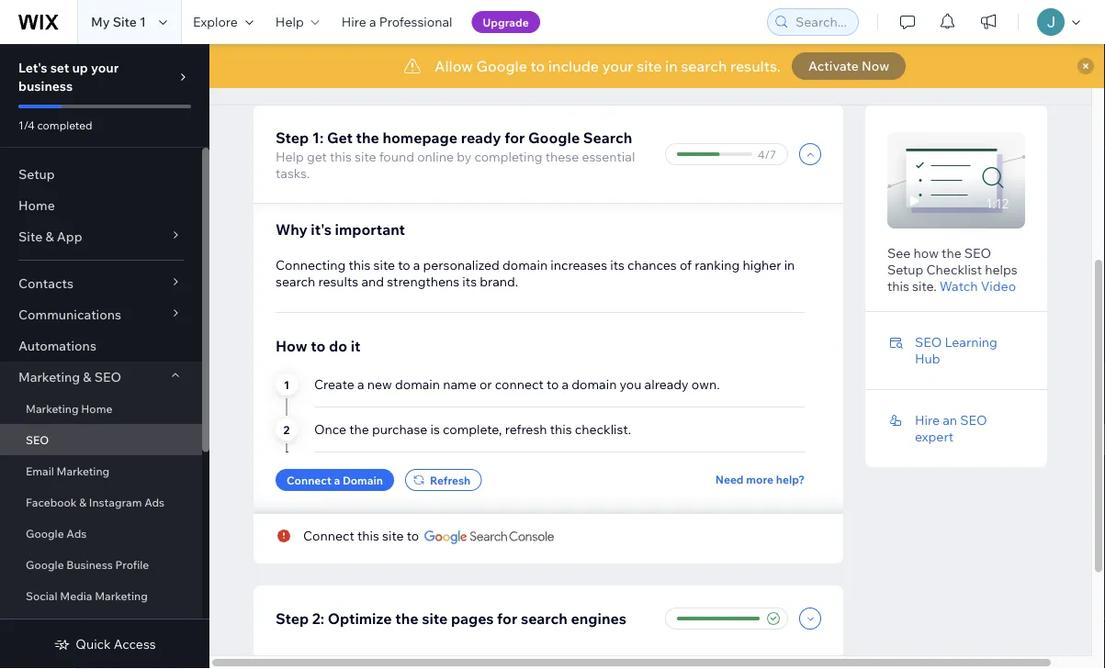 Task type: locate. For each thing, give the bounding box(es) containing it.
brand.
[[480, 274, 518, 290]]

once the purchase is complete, refresh this checklist.
[[314, 422, 631, 438]]

ads up the google business profile
[[66, 527, 87, 541]]

facebook & instagram ads link
[[0, 487, 202, 518]]

increases
[[551, 257, 607, 273]]

activate now button
[[792, 52, 906, 80]]

1/4 completed
[[18, 118, 92, 132]]

communications
[[18, 307, 121, 323]]

2 vertical spatial search
[[521, 610, 568, 629]]

2 vertical spatial &
[[79, 496, 87, 510]]

& for facebook
[[79, 496, 87, 510]]

setup inside see how the seo setup checklist helps this site.
[[888, 262, 924, 278]]

of
[[680, 257, 692, 273]]

get
[[307, 149, 327, 165]]

0 vertical spatial for
[[505, 129, 525, 147]]

site inside site & app popup button
[[18, 229, 42, 245]]

domain left you
[[572, 377, 617, 393]]

1 vertical spatial &
[[83, 369, 91, 385]]

seo up email
[[26, 433, 49, 447]]

a right connect
[[562, 377, 569, 393]]

& inside dropdown button
[[83, 369, 91, 385]]

1 horizontal spatial home
[[81, 402, 112, 416]]

marketing home link
[[0, 393, 202, 425]]

to down refresh button
[[407, 528, 419, 544]]

setup down see
[[888, 262, 924, 278]]

business
[[18, 78, 73, 94]]

hire up the expert
[[915, 413, 940, 429]]

get right the '1:'
[[327, 129, 353, 147]]

access
[[114, 637, 156, 653]]

seo up helps
[[965, 245, 992, 261]]

0 horizontal spatial its
[[463, 274, 477, 290]]

0 vertical spatial site
[[113, 14, 137, 30]]

help inside button
[[276, 14, 304, 30]]

to left include at the top
[[531, 57, 545, 75]]

get inside button
[[319, 66, 341, 82]]

seo inside 'hire an seo expert'
[[960, 413, 987, 429]]

site left pages
[[422, 610, 448, 629]]

1 vertical spatial 1
[[284, 378, 289, 392]]

hire for hire a professional
[[342, 14, 366, 30]]

social
[[26, 589, 58, 603]]

domain
[[343, 474, 383, 487]]

& right facebook
[[79, 496, 87, 510]]

to down found
[[407, 166, 419, 182]]

important
[[335, 221, 405, 239]]

0 vertical spatial setup
[[18, 166, 55, 182]]

in inside connecting this site to a personalized domain increases its chances of ranking higher in search results and strengthens its brand.
[[784, 257, 795, 273]]

1 horizontal spatial your
[[602, 57, 634, 75]]

step left the '1:'
[[276, 129, 309, 147]]

setup inside 'setup' link
[[18, 166, 55, 182]]

in right higher
[[784, 257, 795, 273]]

1/4
[[18, 118, 35, 132]]

connect
[[495, 377, 544, 393]]

checklist
[[927, 262, 982, 278]]

1 horizontal spatial its
[[610, 257, 625, 273]]

& inside popup button
[[45, 229, 54, 245]]

the
[[356, 129, 379, 147], [942, 245, 962, 261], [349, 422, 369, 438], [395, 610, 419, 629]]

this up the and
[[349, 257, 371, 273]]

1
[[140, 14, 146, 30], [284, 378, 289, 392]]

hire inside 'hire an seo expert'
[[915, 413, 940, 429]]

in
[[665, 57, 678, 75], [784, 257, 795, 273]]

once
[[314, 422, 347, 438]]

a inside connecting this site to a personalized domain increases its chances of ranking higher in search results and strengthens its brand.
[[413, 257, 420, 273]]

1 step from the top
[[276, 129, 309, 147]]

higher
[[743, 257, 782, 273]]

site right include at the top
[[637, 57, 662, 75]]

seo up the hub
[[915, 334, 942, 351]]

step inside the step 1: get the homepage ready for google search help get this site found online by completing these essential tasks.
[[276, 129, 309, 147]]

your inside alert
[[602, 57, 634, 75]]

how to do it
[[276, 337, 361, 356]]

1 vertical spatial step
[[276, 610, 309, 629]]

2:
[[312, 610, 325, 629]]

a down online
[[422, 166, 429, 182]]

home down the "marketing & seo" dropdown button
[[81, 402, 112, 416]]

1 horizontal spatial search
[[521, 610, 568, 629]]

site down found
[[382, 166, 404, 182]]

google down upgrade button
[[476, 57, 527, 75]]

watch video link
[[940, 278, 1016, 295]]

connect down the get
[[303, 166, 355, 182]]

2 step from the top
[[276, 610, 309, 629]]

this
[[330, 149, 352, 165], [357, 166, 379, 182], [349, 257, 371, 273], [888, 278, 910, 294], [550, 422, 572, 438], [357, 528, 379, 544]]

how
[[914, 245, 939, 261]]

facebook & instagram ads
[[26, 496, 165, 510]]

its down personalized
[[463, 274, 477, 290]]

site & app button
[[0, 221, 202, 253]]

it
[[351, 337, 361, 356]]

see
[[888, 245, 911, 261]]

this inside connecting this site to a personalized domain increases its chances of ranking higher in search results and strengthens its brand.
[[349, 257, 371, 273]]

site inside the step 1: get the homepage ready for google search help get this site found online by completing these essential tasks.
[[355, 149, 376, 165]]

get
[[319, 66, 341, 82], [327, 129, 353, 147]]

0 vertical spatial connect
[[303, 166, 355, 182]]

let's
[[18, 60, 47, 76]]

see how the seo setup checklist helps this site.
[[888, 245, 1018, 294]]

search inside allow google to include your site in search results. alert
[[681, 57, 727, 75]]

your right up
[[91, 60, 119, 76]]

activate
[[809, 58, 859, 74]]

search left results.
[[681, 57, 727, 75]]

0 vertical spatial &
[[45, 229, 54, 245]]

marketing down automations at the bottom left of page
[[18, 369, 80, 385]]

connect down connect a domain button at the bottom of the page
[[303, 528, 355, 544]]

site left found
[[355, 149, 376, 165]]

seo
[[965, 245, 992, 261], [915, 334, 942, 351], [94, 369, 121, 385], [960, 413, 987, 429], [26, 433, 49, 447]]

domain
[[479, 166, 525, 182], [503, 257, 548, 273], [395, 377, 440, 393], [572, 377, 617, 393]]

google inside 'link'
[[26, 527, 64, 541]]

hire up found
[[342, 14, 366, 30]]

need more help? link
[[716, 473, 805, 487]]

domain inside dropdown button
[[479, 166, 525, 182]]

& left app
[[45, 229, 54, 245]]

1 vertical spatial site
[[18, 229, 42, 245]]

step inside heading
[[276, 610, 309, 629]]

expert
[[915, 429, 954, 445]]

a inside dropdown button
[[422, 166, 429, 182]]

the up checklist
[[942, 245, 962, 261]]

seo down the automations link
[[94, 369, 121, 385]]

social media marketing link
[[0, 581, 202, 612]]

1 horizontal spatial ads
[[144, 496, 165, 510]]

0 horizontal spatial 1
[[140, 14, 146, 30]]

or
[[480, 377, 492, 393]]

quick access
[[76, 637, 156, 653]]

0 horizontal spatial ads
[[66, 527, 87, 541]]

0 vertical spatial ads
[[144, 496, 165, 510]]

help up the tasks.
[[276, 149, 304, 165]]

quick access button
[[54, 637, 156, 653]]

search for step 2: optimize the site pages for search engines
[[521, 610, 568, 629]]

1:
[[312, 129, 324, 147]]

complete,
[[443, 422, 502, 438]]

its left chances
[[610, 257, 625, 273]]

connect left domain
[[287, 474, 331, 487]]

1 down how
[[284, 378, 289, 392]]

hire an seo expert
[[915, 413, 987, 445]]

marketing up facebook & instagram ads
[[57, 464, 110, 478]]

app
[[57, 229, 82, 245]]

this right the get
[[330, 149, 352, 165]]

marketing inside dropdown button
[[18, 369, 80, 385]]

1:12 button
[[888, 132, 1025, 229]]

0 horizontal spatial setup
[[18, 166, 55, 182]]

help right explore
[[276, 14, 304, 30]]

1 vertical spatial help
[[276, 149, 304, 165]]

0 vertical spatial step
[[276, 129, 309, 147]]

1 vertical spatial in
[[784, 257, 795, 273]]

1 vertical spatial its
[[463, 274, 477, 290]]

1 vertical spatial get
[[327, 129, 353, 147]]

1 vertical spatial for
[[497, 610, 518, 629]]

an
[[943, 413, 958, 429]]

0 horizontal spatial site
[[18, 229, 42, 245]]

need
[[716, 473, 744, 487]]

home up site & app
[[18, 198, 55, 214]]

search inside step 2: optimize the site pages for search engines heading
[[521, 610, 568, 629]]

own.
[[692, 377, 720, 393]]

& for marketing
[[83, 369, 91, 385]]

1 horizontal spatial setup
[[888, 262, 924, 278]]

marketing down marketing & seo
[[26, 402, 79, 416]]

& down the automations link
[[83, 369, 91, 385]]

0 horizontal spatial in
[[665, 57, 678, 75]]

seo inside see how the seo setup checklist helps this site.
[[965, 245, 992, 261]]

2 horizontal spatial search
[[681, 57, 727, 75]]

for up completing in the left top of the page
[[505, 129, 525, 147]]

domain up brand. at the left
[[503, 257, 548, 273]]

0 vertical spatial 1
[[140, 14, 146, 30]]

0 vertical spatial hire
[[342, 14, 366, 30]]

the inside the step 1: get the homepage ready for google search help get this site found online by completing these essential tasks.
[[356, 129, 379, 147]]

1 vertical spatial setup
[[888, 262, 924, 278]]

in left results.
[[665, 57, 678, 75]]

domain down completing in the left top of the page
[[479, 166, 525, 182]]

tasks.
[[276, 165, 310, 181]]

google ads link
[[0, 518, 202, 549]]

1 vertical spatial hire
[[915, 413, 940, 429]]

do
[[329, 337, 347, 356]]

a up strengthens on the top left of the page
[[413, 257, 420, 273]]

connect this site to
[[303, 528, 419, 544]]

& for site
[[45, 229, 54, 245]]

the up found
[[356, 129, 379, 147]]

a left domain
[[334, 474, 340, 487]]

0 vertical spatial get
[[319, 66, 341, 82]]

hire
[[342, 14, 366, 30], [915, 413, 940, 429]]

hire for hire an seo expert
[[915, 413, 940, 429]]

0 horizontal spatial hire
[[342, 14, 366, 30]]

the right optimize
[[395, 610, 419, 629]]

site up the and
[[374, 257, 395, 273]]

refresh
[[430, 474, 471, 487]]

a inside button
[[334, 474, 340, 487]]

marketing
[[18, 369, 80, 385], [26, 402, 79, 416], [57, 464, 110, 478], [95, 589, 148, 603]]

for right pages
[[497, 610, 518, 629]]

google down facebook
[[26, 527, 64, 541]]

help?
[[776, 473, 805, 487]]

1 vertical spatial ads
[[66, 527, 87, 541]]

your right include at the top
[[602, 57, 634, 75]]

google right on
[[404, 66, 449, 82]]

1 right my
[[140, 14, 146, 30]]

contacts button
[[0, 268, 202, 300]]

the inside see how the seo setup checklist helps this site.
[[942, 245, 962, 261]]

connect inside button
[[287, 474, 331, 487]]

seo inside "link"
[[26, 433, 49, 447]]

this left site.
[[888, 278, 910, 294]]

google up these
[[528, 129, 580, 147]]

1 vertical spatial search
[[276, 274, 315, 290]]

connect for connect this site to
[[303, 528, 355, 544]]

seo inside dropdown button
[[94, 369, 121, 385]]

to inside connecting this site to a personalized domain increases its chances of ranking higher in search results and strengthens its brand.
[[398, 257, 410, 273]]

search
[[583, 129, 632, 147]]

upgrade
[[483, 15, 529, 29]]

site right my
[[113, 14, 137, 30]]

2 vertical spatial connect
[[303, 528, 355, 544]]

0 vertical spatial search
[[681, 57, 727, 75]]

0 vertical spatial help
[[276, 14, 304, 30]]

my site 1
[[91, 14, 146, 30]]

search down connecting
[[276, 274, 315, 290]]

0 vertical spatial in
[[665, 57, 678, 75]]

to up strengthens on the top left of the page
[[398, 257, 410, 273]]

setup down 1/4
[[18, 166, 55, 182]]

hire a professional
[[342, 14, 453, 30]]

for inside the step 1: get the homepage ready for google search help get this site found online by completing these essential tasks.
[[505, 129, 525, 147]]

0 horizontal spatial search
[[276, 274, 315, 290]]

1 vertical spatial home
[[81, 402, 112, 416]]

connect a domain
[[287, 474, 383, 487]]

site down domain
[[382, 528, 404, 544]]

0 horizontal spatial home
[[18, 198, 55, 214]]

1 vertical spatial connect
[[287, 474, 331, 487]]

1 horizontal spatial hire
[[915, 413, 940, 429]]

site left app
[[18, 229, 42, 245]]

in inside alert
[[665, 57, 678, 75]]

site
[[637, 57, 662, 75], [355, 149, 376, 165], [382, 166, 404, 182], [374, 257, 395, 273], [382, 528, 404, 544], [422, 610, 448, 629]]

business
[[66, 558, 113, 572]]

for inside heading
[[497, 610, 518, 629]]

search left engines
[[521, 610, 568, 629]]

video
[[981, 278, 1016, 294]]

ads right instagram at the bottom
[[144, 496, 165, 510]]

site
[[113, 14, 137, 30], [18, 229, 42, 245]]

step left '2:' at the left of the page
[[276, 610, 309, 629]]

get left found
[[319, 66, 341, 82]]

1 horizontal spatial in
[[784, 257, 795, 273]]

seo right an
[[960, 413, 987, 429]]

to
[[531, 57, 545, 75], [407, 166, 419, 182], [398, 257, 410, 273], [311, 337, 326, 356], [547, 377, 559, 393], [407, 528, 419, 544]]

found
[[344, 66, 383, 82]]

0 horizontal spatial your
[[91, 60, 119, 76]]



Task type: describe. For each thing, give the bounding box(es) containing it.
email marketing
[[26, 464, 110, 478]]

on
[[386, 66, 401, 82]]

home link
[[0, 190, 202, 221]]

helps
[[985, 262, 1018, 278]]

create
[[314, 377, 355, 393]]

create a new domain name or connect to a domain you already own.
[[314, 377, 720, 393]]

google up social
[[26, 558, 64, 572]]

facebook
[[26, 496, 77, 510]]

for for search
[[497, 610, 518, 629]]

connect a domain button
[[276, 470, 394, 492]]

google ads
[[26, 527, 87, 541]]

completed
[[37, 118, 92, 132]]

to left do
[[311, 337, 326, 356]]

found
[[379, 149, 414, 165]]

help inside the step 1: get the homepage ready for google search help get this site found online by completing these essential tasks.
[[276, 149, 304, 165]]

marketing & seo
[[18, 369, 121, 385]]

explore
[[193, 14, 238, 30]]

to inside alert
[[531, 57, 545, 75]]

connect this site to button
[[303, 528, 419, 545]]

and
[[361, 274, 384, 290]]

instagram
[[89, 496, 142, 510]]

ads inside 'link'
[[66, 527, 87, 541]]

already
[[645, 377, 689, 393]]

is
[[430, 422, 440, 438]]

refresh
[[505, 422, 547, 438]]

now
[[862, 58, 890, 74]]

results
[[318, 274, 359, 290]]

set
[[50, 60, 69, 76]]

ic google image
[[425, 528, 554, 545]]

email marketing link
[[0, 456, 202, 487]]

domain right new
[[395, 377, 440, 393]]

step 2: optimize the site pages for search engines
[[276, 610, 627, 629]]

include
[[548, 57, 599, 75]]

profile
[[115, 558, 149, 572]]

this down found
[[357, 166, 379, 182]]

step for step 2: optimize the site pages for search engines
[[276, 610, 309, 629]]

pages
[[451, 610, 494, 629]]

sidebar element
[[0, 44, 210, 670]]

0 vertical spatial home
[[18, 198, 55, 214]]

learning
[[945, 334, 998, 351]]

0 vertical spatial its
[[610, 257, 625, 273]]

purchase
[[372, 422, 428, 438]]

search for allow google to include your site in search results.
[[681, 57, 727, 75]]

step for step 1: get the homepage ready for google search help get this site found online by completing these essential tasks.
[[276, 129, 309, 147]]

google inside alert
[[476, 57, 527, 75]]

seo learning hub link
[[915, 334, 998, 367]]

communications button
[[0, 300, 202, 331]]

site.
[[912, 278, 937, 294]]

marketing home
[[26, 402, 112, 416]]

marketing down profile
[[95, 589, 148, 603]]

automations link
[[0, 331, 202, 362]]

this inside the step 1: get the homepage ready for google search help get this site found online by completing these essential tasks.
[[330, 149, 352, 165]]

activate now
[[809, 58, 890, 74]]

this inside see how the seo setup checklist helps this site.
[[888, 278, 910, 294]]

new
[[367, 377, 392, 393]]

1 horizontal spatial 1
[[284, 378, 289, 392]]

2
[[284, 423, 290, 437]]

the inside heading
[[395, 610, 419, 629]]

domain inside connecting this site to a personalized domain increases its chances of ranking higher in search results and strengthens its brand.
[[503, 257, 548, 273]]

a left new
[[357, 377, 364, 393]]

connect for connect this site to a custom domain (premium feature)
[[303, 166, 355, 182]]

a left professional
[[369, 14, 376, 30]]

allow
[[435, 57, 473, 75]]

search inside connecting this site to a personalized domain increases its chances of ranking higher in search results and strengthens its brand.
[[276, 274, 315, 290]]

social media marketing
[[26, 589, 148, 603]]

completing
[[475, 149, 543, 165]]

site inside connect this site to a custom domain (premium feature) dropdown button
[[382, 166, 404, 182]]

site inside allow google to include your site in search results. alert
[[637, 57, 662, 75]]

personalized
[[423, 257, 500, 273]]

google inside button
[[404, 66, 449, 82]]

need more help?
[[716, 473, 805, 487]]

ready
[[461, 129, 501, 147]]

upgrade button
[[472, 11, 540, 33]]

step 2: optimize the site pages for search engines heading
[[276, 608, 627, 630]]

allow google to include your site in search results.
[[435, 57, 781, 75]]

feature)
[[589, 166, 636, 182]]

online
[[417, 149, 454, 165]]

connecting
[[276, 257, 346, 273]]

custom
[[432, 166, 477, 182]]

more
[[746, 473, 774, 487]]

get found on google button
[[310, 61, 458, 88]]

site inside step 2: optimize the site pages for search engines heading
[[422, 610, 448, 629]]

refresh button
[[405, 470, 482, 492]]

seo inside seo learning hub
[[915, 334, 942, 351]]

why it's important
[[276, 221, 405, 239]]

results.
[[730, 57, 781, 75]]

google business profile
[[26, 558, 149, 572]]

this right refresh
[[550, 422, 572, 438]]

optimize
[[328, 610, 392, 629]]

engines
[[571, 610, 627, 629]]

let's set up your business
[[18, 60, 119, 94]]

setup link
[[0, 159, 202, 190]]

step 1: get the homepage ready for google search heading
[[276, 127, 654, 149]]

connect this site to a custom domain (premium feature)
[[303, 166, 636, 182]]

your inside let's set up your business
[[91, 60, 119, 76]]

this down domain
[[357, 528, 379, 544]]

connect this site to a custom domain (premium feature) button
[[303, 166, 636, 183]]

strengthens
[[387, 274, 460, 290]]

allow google to include your site in search results. alert
[[202, 44, 1105, 88]]

seo link
[[0, 425, 202, 456]]

1 horizontal spatial site
[[113, 14, 137, 30]]

the right once
[[349, 422, 369, 438]]

help button
[[265, 0, 331, 44]]

email
[[26, 464, 54, 478]]

to right connect
[[547, 377, 559, 393]]

contacts
[[18, 276, 73, 292]]

step 1: get the homepage ready for google search help get this site found online by completing these essential tasks.
[[276, 129, 635, 181]]

get found on google
[[319, 66, 449, 82]]

chances
[[628, 257, 677, 273]]

hire a professional link
[[331, 0, 464, 44]]

(premium
[[528, 166, 586, 182]]

connect for connect a domain
[[287, 474, 331, 487]]

Search... field
[[790, 9, 853, 35]]

get inside the step 1: get the homepage ready for google search help get this site found online by completing these essential tasks.
[[327, 129, 353, 147]]

google inside the step 1: get the homepage ready for google search help get this site found online by completing these essential tasks.
[[528, 129, 580, 147]]

site inside connect this site to dropdown button
[[382, 528, 404, 544]]

for for google
[[505, 129, 525, 147]]

you
[[620, 377, 642, 393]]

site inside connecting this site to a personalized domain increases its chances of ranking higher in search results and strengthens its brand.
[[374, 257, 395, 273]]

seo learning hub
[[915, 334, 998, 367]]

watch
[[940, 278, 978, 294]]

up
[[72, 60, 88, 76]]



Task type: vqa. For each thing, say whether or not it's contained in the screenshot.
second Date: from the bottom
no



